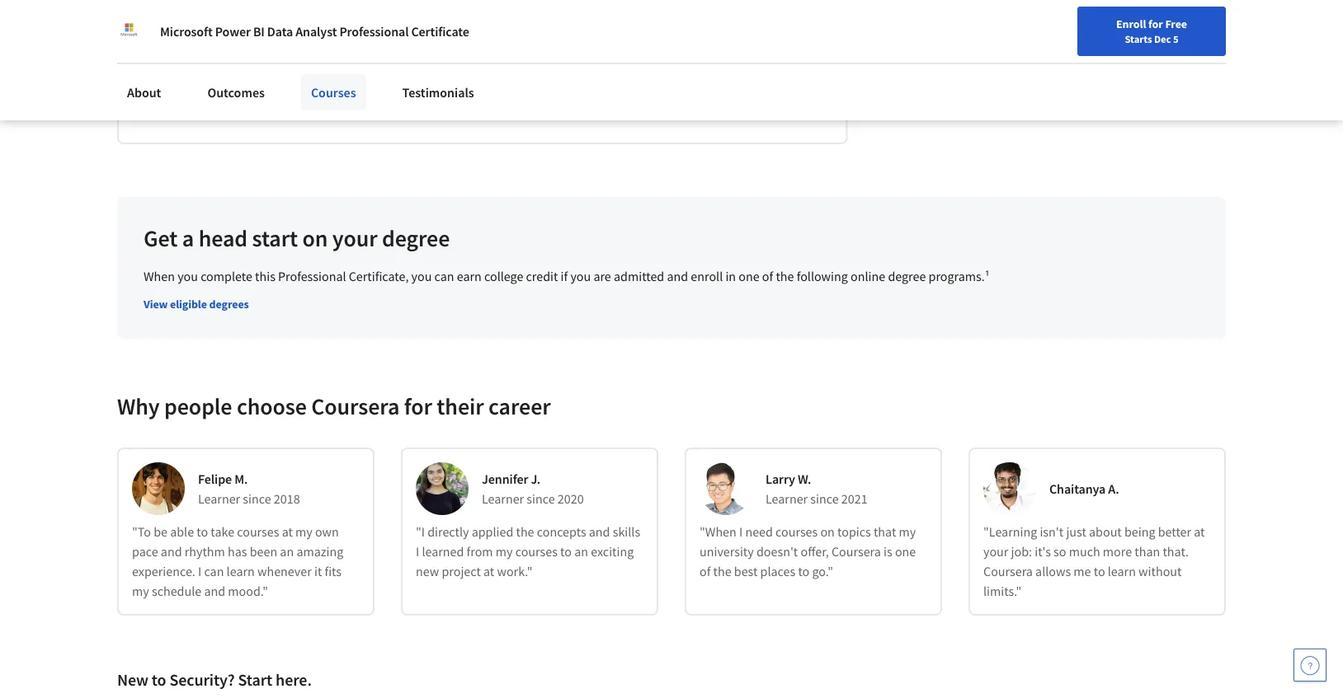 Task type: vqa. For each thing, say whether or not it's contained in the screenshot.
Duke University image
no



Task type: describe. For each thing, give the bounding box(es) containing it.
has
[[228, 544, 247, 560]]

and right deploy
[[256, 25, 278, 41]]

microsoft for microsoft power bi data analyst professional certificate
[[160, 23, 213, 40]]

excel
[[294, 104, 318, 119]]

why
[[117, 392, 160, 421]]

how to deploy and maintain power bi assets.
[[174, 25, 421, 41]]

so
[[1054, 544, 1066, 560]]

and up 'experience.'
[[161, 544, 182, 560]]

1 you from the left
[[178, 268, 198, 285]]

courses inside the "when i need courses on topics that my university doesn't offer, coursera is one of the best places to go."
[[776, 524, 818, 540]]

enroll
[[691, 268, 723, 285]]

here.
[[276, 670, 312, 691]]

2021
[[841, 491, 868, 507]]

being
[[1124, 524, 1155, 540]]

testimonials link
[[392, 74, 484, 111]]

"learning isn't just about being better at your job: it's so much more than that. coursera allows me to learn without limits."
[[983, 524, 1205, 600]]

0 vertical spatial professional
[[339, 23, 409, 40]]

to inside "i directly applied the concepts and skills i learned from my courses to an exciting new project at work."
[[560, 544, 572, 560]]

for inside enroll for free starts dec 5
[[1148, 16, 1163, 31]]

than
[[1135, 544, 1160, 560]]

1 horizontal spatial power
[[332, 25, 367, 41]]

outcomes
[[207, 84, 265, 101]]

j.
[[531, 471, 540, 487]]

1 horizontal spatial bi
[[370, 25, 381, 41]]

starts
[[1125, 32, 1152, 45]]

1 vertical spatial professional
[[278, 268, 346, 285]]

learner for jennifer
[[482, 491, 524, 507]]

following
[[797, 268, 848, 285]]

whenever
[[257, 563, 312, 580]]

skills you'll gain
[[148, 71, 238, 87]]

are
[[593, 268, 611, 285]]

help center image
[[1300, 656, 1320, 676]]

courses
[[311, 84, 356, 101]]

from
[[467, 544, 493, 560]]

why people choose coursera for their career
[[117, 392, 551, 421]]

get a head start on your degree
[[144, 224, 450, 253]]

"when
[[700, 524, 737, 540]]

about link
[[117, 74, 171, 111]]

show notifications image
[[1120, 21, 1140, 40]]

people
[[164, 392, 232, 421]]

topics
[[837, 524, 871, 540]]

that.
[[1163, 544, 1189, 560]]

my down 'experience.'
[[132, 583, 149, 600]]

been
[[250, 544, 277, 560]]

view
[[144, 297, 168, 312]]

offer,
[[801, 544, 829, 560]]

dec
[[1154, 32, 1171, 45]]

preparing
[[346, 104, 394, 119]]

pace
[[132, 544, 158, 560]]

how
[[174, 25, 199, 41]]

and left mood."
[[204, 583, 225, 600]]

larry w. learner since 2021
[[766, 471, 868, 507]]

microsoft excel
[[247, 104, 318, 119]]

2018
[[274, 491, 300, 507]]

project
[[442, 563, 481, 580]]

i inside "i directly applied the concepts and skills i learned from my courses to an exciting new project at work."
[[416, 544, 419, 560]]

2 you from the left
[[411, 268, 432, 285]]

microsoft for microsoft excel
[[247, 104, 292, 119]]

enroll
[[1116, 16, 1146, 31]]

about
[[1089, 524, 1122, 540]]

when you complete this professional certificate, you can earn college credit if you are admitted and enroll in one of the following online degree programs.¹
[[144, 268, 990, 285]]

certificate,
[[349, 268, 409, 285]]

microsoft image
[[117, 20, 140, 43]]

testimonials
[[402, 84, 474, 101]]

their
[[437, 392, 484, 421]]

this
[[255, 268, 275, 285]]

start
[[238, 670, 272, 691]]

start
[[252, 224, 298, 253]]

0 horizontal spatial coursera
[[311, 392, 399, 421]]

concepts
[[537, 524, 586, 540]]

go."
[[812, 563, 833, 580]]

it's
[[1035, 544, 1051, 560]]

gain
[[214, 71, 238, 87]]

fits
[[325, 563, 342, 580]]

since for m.
[[243, 491, 271, 507]]

on for start
[[302, 224, 328, 253]]

to inside "learning isn't just about being better at your job: it's so much more than that. coursera allows me to learn without limits."
[[1094, 563, 1105, 580]]

"to be able to take courses at my own pace and rhythm has been an amazing experience. i can learn whenever it fits my schedule and mood."
[[132, 524, 343, 600]]

places
[[760, 563, 795, 580]]

0 horizontal spatial bi
[[253, 23, 265, 40]]

on for courses
[[820, 524, 835, 540]]

about
[[127, 84, 161, 101]]

jennifer j. learner since 2020
[[482, 471, 584, 507]]

jennifer
[[482, 471, 528, 487]]

at inside "i directly applied the concepts and skills i learned from my courses to an exciting new project at work."
[[483, 563, 494, 580]]

one inside the "when i need courses on topics that my university doesn't offer, coursera is one of the best places to go."
[[895, 544, 916, 560]]

felipe
[[198, 471, 232, 487]]

felipe m. learner since 2018
[[198, 471, 300, 507]]

career
[[488, 392, 551, 421]]

amazing
[[296, 544, 343, 560]]

view eligible degrees button
[[144, 296, 249, 313]]

security?
[[169, 670, 235, 691]]

1 vertical spatial degree
[[888, 268, 926, 285]]

2020
[[558, 491, 584, 507]]

at for better
[[1194, 524, 1205, 540]]

maintain
[[280, 25, 330, 41]]

learned
[[422, 544, 464, 560]]

complete
[[201, 268, 252, 285]]



Task type: locate. For each thing, give the bounding box(es) containing it.
1 vertical spatial can
[[204, 563, 224, 580]]

1 horizontal spatial an
[[574, 544, 588, 560]]

you up eligible
[[178, 268, 198, 285]]

outcomes link
[[197, 74, 275, 111]]

new
[[117, 670, 148, 691]]

0 vertical spatial coursera
[[311, 392, 399, 421]]

0 vertical spatial on
[[302, 224, 328, 253]]

0 vertical spatial i
[[739, 524, 743, 540]]

data left analyst at top
[[267, 23, 293, 40]]

learn for has
[[227, 563, 255, 580]]

me
[[1074, 563, 1091, 580]]

1 vertical spatial coursera
[[832, 544, 881, 560]]

credit
[[526, 268, 558, 285]]

2 horizontal spatial at
[[1194, 524, 1205, 540]]

you right if
[[570, 268, 591, 285]]

since
[[243, 491, 271, 507], [527, 491, 555, 507], [810, 491, 839, 507]]

1 horizontal spatial for
[[1148, 16, 1163, 31]]

own
[[315, 524, 339, 540]]

just
[[1066, 524, 1086, 540]]

at right better
[[1194, 524, 1205, 540]]

0 horizontal spatial your
[[332, 224, 377, 253]]

the
[[776, 268, 794, 285], [516, 524, 534, 540], [713, 563, 731, 580]]

1 learn from the left
[[227, 563, 255, 580]]

on up 'offer,'
[[820, 524, 835, 540]]

to inside the "when i need courses on topics that my university doesn't offer, coursera is one of the best places to go."
[[798, 563, 809, 580]]

learn inside "learning isn't just about being better at your job: it's so much more than that. coursera allows me to learn without limits."
[[1108, 563, 1136, 580]]

0 vertical spatial one
[[739, 268, 760, 285]]

0 horizontal spatial can
[[204, 563, 224, 580]]

the down university
[[713, 563, 731, 580]]

learn
[[227, 563, 255, 580], [1108, 563, 1136, 580]]

0 vertical spatial for
[[1148, 16, 1163, 31]]

w.
[[798, 471, 811, 487]]

0 horizontal spatial learn
[[227, 563, 255, 580]]

0 vertical spatial the
[[776, 268, 794, 285]]

1 horizontal spatial data
[[396, 104, 418, 119]]

mood."
[[228, 583, 268, 600]]

deploy
[[216, 25, 254, 41]]

1 horizontal spatial one
[[895, 544, 916, 560]]

1 horizontal spatial can
[[434, 268, 454, 285]]

experience.
[[132, 563, 195, 580]]

new to security? start here.
[[117, 670, 312, 691]]

my inside the "when i need courses on topics that my university doesn't offer, coursera is one of the best places to go."
[[899, 524, 916, 540]]

1 vertical spatial data
[[396, 104, 418, 119]]

college
[[484, 268, 523, 285]]

courses inside "i directly applied the concepts and skills i learned from my courses to an exciting new project at work."
[[515, 544, 558, 560]]

head
[[199, 224, 247, 253]]

1 an from the left
[[280, 544, 294, 560]]

0 horizontal spatial power
[[215, 23, 251, 40]]

admitted
[[614, 268, 664, 285]]

degree right online
[[888, 268, 926, 285]]

professional down 'get a head start on your degree'
[[278, 268, 346, 285]]

in
[[725, 268, 736, 285]]

need
[[745, 524, 773, 540]]

can down rhythm
[[204, 563, 224, 580]]

1 horizontal spatial on
[[820, 524, 835, 540]]

bi left assets.
[[370, 25, 381, 41]]

to up rhythm
[[197, 524, 208, 540]]

None search field
[[235, 10, 631, 43]]

"i directly applied the concepts and skills i learned from my courses to an exciting new project at work."
[[416, 524, 640, 580]]

learn down has
[[227, 563, 255, 580]]

get
[[144, 224, 178, 253]]

of
[[762, 268, 773, 285], [700, 563, 711, 580]]

an
[[280, 544, 294, 560], [574, 544, 588, 560]]

allows
[[1035, 563, 1071, 580]]

since down 'm.'
[[243, 491, 271, 507]]

better
[[1158, 524, 1191, 540]]

learner inside larry w. learner since 2021
[[766, 491, 808, 507]]

preparing data
[[346, 104, 418, 119]]

the left following
[[776, 268, 794, 285]]

1 horizontal spatial your
[[983, 544, 1008, 560]]

0 horizontal spatial for
[[404, 392, 432, 421]]

2 vertical spatial the
[[713, 563, 731, 580]]

of inside the "when i need courses on topics that my university doesn't offer, coursera is one of the best places to go."
[[700, 563, 711, 580]]

0 horizontal spatial of
[[700, 563, 711, 580]]

1 horizontal spatial at
[[483, 563, 494, 580]]

"when i need courses on topics that my university doesn't offer, coursera is one of the best places to go."
[[700, 524, 916, 580]]

to right how at the left top of page
[[202, 25, 213, 41]]

bi
[[253, 23, 265, 40], [370, 25, 381, 41]]

your inside "learning isn't just about being better at your job: it's so much more than that. coursera allows me to learn without limits."
[[983, 544, 1008, 560]]

data
[[267, 23, 293, 40], [396, 104, 418, 119]]

2 vertical spatial coursera
[[983, 563, 1033, 580]]

i inside the "when i need courses on topics that my university doesn't offer, coursera is one of the best places to go."
[[739, 524, 743, 540]]

3 since from the left
[[810, 491, 839, 507]]

you right certificate,
[[411, 268, 432, 285]]

the right the applied
[[516, 524, 534, 540]]

to right new
[[152, 670, 166, 691]]

0 vertical spatial your
[[332, 224, 377, 253]]

0 vertical spatial data
[[267, 23, 293, 40]]

to inside "to be able to take courses at my own pace and rhythm has been an amazing experience. i can learn whenever it fits my schedule and mood."
[[197, 524, 208, 540]]

one right is
[[895, 544, 916, 560]]

0 horizontal spatial microsoft
[[160, 23, 213, 40]]

choose
[[237, 392, 307, 421]]

applied
[[472, 524, 513, 540]]

at inside "to be able to take courses at my own pace and rhythm has been an amazing experience. i can learn whenever it fits my schedule and mood."
[[282, 524, 293, 540]]

3 learner from the left
[[766, 491, 808, 507]]

is
[[884, 544, 892, 560]]

1 learner from the left
[[198, 491, 240, 507]]

2 an from the left
[[574, 544, 588, 560]]

1 vertical spatial i
[[416, 544, 419, 560]]

analyst
[[296, 23, 337, 40]]

your
[[332, 224, 377, 253], [983, 544, 1008, 560]]

schedule
[[152, 583, 201, 600]]

learner for felipe
[[198, 491, 240, 507]]

1 horizontal spatial degree
[[888, 268, 926, 285]]

earn
[[457, 268, 482, 285]]

0 vertical spatial can
[[434, 268, 454, 285]]

my up work."
[[496, 544, 513, 560]]

eligible
[[170, 297, 207, 312]]

can left earn
[[434, 268, 454, 285]]

power
[[215, 23, 251, 40], [332, 25, 367, 41]]

of right in
[[762, 268, 773, 285]]

since inside jennifer j. learner since 2020
[[527, 491, 555, 507]]

1 horizontal spatial of
[[762, 268, 773, 285]]

microsoft power bi data analyst professional certificate
[[160, 23, 469, 40]]

new
[[416, 563, 439, 580]]

2 since from the left
[[527, 491, 555, 507]]

a.
[[1108, 481, 1119, 497]]

5
[[1173, 32, 1178, 45]]

learn inside "to be able to take courses at my own pace and rhythm has been an amazing experience. i can learn whenever it fits my schedule and mood."
[[227, 563, 255, 580]]

0 horizontal spatial courses
[[237, 524, 279, 540]]

courses up been
[[237, 524, 279, 540]]

learn for more
[[1108, 563, 1136, 580]]

learner down larry
[[766, 491, 808, 507]]

1 horizontal spatial you
[[411, 268, 432, 285]]

to right me
[[1094, 563, 1105, 580]]

at inside "learning isn't just about being better at your job: it's so much more than that. coursera allows me to learn without limits."
[[1194, 524, 1205, 540]]

"i
[[416, 524, 425, 540]]

1 vertical spatial of
[[700, 563, 711, 580]]

learner inside felipe m. learner since 2018
[[198, 491, 240, 507]]

1 vertical spatial one
[[895, 544, 916, 560]]

able
[[170, 524, 194, 540]]

0 horizontal spatial learner
[[198, 491, 240, 507]]

can
[[434, 268, 454, 285], [204, 563, 224, 580]]

courses up work."
[[515, 544, 558, 560]]

coursera inside "learning isn't just about being better at your job: it's so much more than that. coursera allows me to learn without limits."
[[983, 563, 1033, 580]]

be
[[154, 524, 167, 540]]

0 horizontal spatial i
[[198, 563, 201, 580]]

at down from
[[483, 563, 494, 580]]

learner down the jennifer
[[482, 491, 524, 507]]

1 horizontal spatial i
[[416, 544, 419, 560]]

1 horizontal spatial microsoft
[[247, 104, 292, 119]]

an up whenever
[[280, 544, 294, 560]]

my right that
[[899, 524, 916, 540]]

to left 'go."'
[[798, 563, 809, 580]]

since for w.
[[810, 491, 839, 507]]

0 vertical spatial degree
[[382, 224, 450, 253]]

2 horizontal spatial the
[[776, 268, 794, 285]]

directly
[[427, 524, 469, 540]]

0 horizontal spatial the
[[516, 524, 534, 540]]

1 vertical spatial on
[[820, 524, 835, 540]]

since inside larry w. learner since 2021
[[810, 491, 839, 507]]

for
[[1148, 16, 1163, 31], [404, 392, 432, 421]]

0 horizontal spatial since
[[243, 491, 271, 507]]

at for courses
[[282, 524, 293, 540]]

2 horizontal spatial courses
[[776, 524, 818, 540]]

0 horizontal spatial on
[[302, 224, 328, 253]]

a
[[182, 224, 194, 253]]

enroll for free starts dec 5
[[1116, 16, 1187, 45]]

my inside "i directly applied the concepts and skills i learned from my courses to an exciting new project at work."
[[496, 544, 513, 560]]

your up certificate,
[[332, 224, 377, 253]]

learner inside jennifer j. learner since 2020
[[482, 491, 524, 507]]

for up dec
[[1148, 16, 1163, 31]]

one right in
[[739, 268, 760, 285]]

since down j.
[[527, 491, 555, 507]]

1 vertical spatial microsoft
[[247, 104, 292, 119]]

and up exciting
[[589, 524, 610, 540]]

2 horizontal spatial since
[[810, 491, 839, 507]]

microsoft up skills you'll gain
[[160, 23, 213, 40]]

learner down felipe
[[198, 491, 240, 507]]

an inside "to be able to take courses at my own pace and rhythm has been an amazing experience. i can learn whenever it fits my schedule and mood."
[[280, 544, 294, 560]]

that
[[874, 524, 896, 540]]

courses up 'offer,'
[[776, 524, 818, 540]]

of down university
[[700, 563, 711, 580]]

1 horizontal spatial coursera
[[832, 544, 881, 560]]

1 vertical spatial for
[[404, 392, 432, 421]]

i inside "to be able to take courses at my own pace and rhythm has been an amazing experience. i can learn whenever it fits my schedule and mood."
[[198, 563, 201, 580]]

2 learn from the left
[[1108, 563, 1136, 580]]

bi left maintain
[[253, 23, 265, 40]]

rhythm
[[185, 544, 225, 560]]

exciting
[[591, 544, 634, 560]]

doesn't
[[756, 544, 798, 560]]

an down concepts
[[574, 544, 588, 560]]

on
[[302, 224, 328, 253], [820, 524, 835, 540]]

2 horizontal spatial learner
[[766, 491, 808, 507]]

0 vertical spatial microsoft
[[160, 23, 213, 40]]

courses inside "to be able to take courses at my own pace and rhythm has been an amazing experience. i can learn whenever it fits my schedule and mood."
[[237, 524, 279, 540]]

1 horizontal spatial learner
[[482, 491, 524, 507]]

0 horizontal spatial data
[[267, 23, 293, 40]]

i down "i
[[416, 544, 419, 560]]

0 horizontal spatial at
[[282, 524, 293, 540]]

courses link
[[301, 74, 366, 111]]

coursera image
[[20, 13, 125, 40]]

1 horizontal spatial since
[[527, 491, 555, 507]]

free
[[1165, 16, 1187, 31]]

1 vertical spatial your
[[983, 544, 1008, 560]]

university
[[700, 544, 754, 560]]

2 horizontal spatial coursera
[[983, 563, 1033, 580]]

job:
[[1011, 544, 1032, 560]]

2 horizontal spatial you
[[570, 268, 591, 285]]

i left need
[[739, 524, 743, 540]]

2 horizontal spatial i
[[739, 524, 743, 540]]

to down concepts
[[560, 544, 572, 560]]

for left their
[[404, 392, 432, 421]]

1 horizontal spatial courses
[[515, 544, 558, 560]]

data down testimonials
[[396, 104, 418, 119]]

power right maintain
[[332, 25, 367, 41]]

on right 'start'
[[302, 224, 328, 253]]

more
[[1103, 544, 1132, 560]]

0 horizontal spatial an
[[280, 544, 294, 560]]

degree up certificate,
[[382, 224, 450, 253]]

an inside "i directly applied the concepts and skills i learned from my courses to an exciting new project at work."
[[574, 544, 588, 560]]

power right how at the left top of page
[[215, 23, 251, 40]]

0 horizontal spatial one
[[739, 268, 760, 285]]

my left the own
[[295, 524, 313, 540]]

since for j.
[[527, 491, 555, 507]]

you'll
[[180, 71, 211, 87]]

it
[[314, 563, 322, 580]]

certificate
[[411, 23, 469, 40]]

assets.
[[384, 25, 421, 41]]

0 horizontal spatial degree
[[382, 224, 450, 253]]

professional right analyst at top
[[339, 23, 409, 40]]

0 horizontal spatial you
[[178, 268, 198, 285]]

larry
[[766, 471, 795, 487]]

view eligible degrees
[[144, 297, 249, 312]]

1 horizontal spatial learn
[[1108, 563, 1136, 580]]

microsoft left excel
[[247, 104, 292, 119]]

2 learner from the left
[[482, 491, 524, 507]]

courses
[[237, 524, 279, 540], [776, 524, 818, 540], [515, 544, 558, 560]]

at down 2018
[[282, 524, 293, 540]]

3 you from the left
[[570, 268, 591, 285]]

since inside felipe m. learner since 2018
[[243, 491, 271, 507]]

1 vertical spatial the
[[516, 524, 534, 540]]

your down "learning on the right bottom of page
[[983, 544, 1008, 560]]

isn't
[[1040, 524, 1064, 540]]

chaitanya a.
[[1049, 481, 1119, 497]]

coursera inside the "when i need courses on topics that my university doesn't offer, coursera is one of the best places to go."
[[832, 544, 881, 560]]

learn down more
[[1108, 563, 1136, 580]]

can inside "to be able to take courses at my own pace and rhythm has been an amazing experience. i can learn whenever it fits my schedule and mood."
[[204, 563, 224, 580]]

take
[[211, 524, 234, 540]]

the inside "i directly applied the concepts and skills i learned from my courses to an exciting new project at work."
[[516, 524, 534, 540]]

coursera
[[311, 392, 399, 421], [832, 544, 881, 560], [983, 563, 1033, 580]]

2 vertical spatial i
[[198, 563, 201, 580]]

0 vertical spatial of
[[762, 268, 773, 285]]

i down rhythm
[[198, 563, 201, 580]]

on inside the "when i need courses on topics that my university doesn't offer, coursera is one of the best places to go."
[[820, 524, 835, 540]]

1 since from the left
[[243, 491, 271, 507]]

since down w.
[[810, 491, 839, 507]]

and inside "i directly applied the concepts and skills i learned from my courses to an exciting new project at work."
[[589, 524, 610, 540]]

to
[[202, 25, 213, 41], [197, 524, 208, 540], [560, 544, 572, 560], [798, 563, 809, 580], [1094, 563, 1105, 580], [152, 670, 166, 691]]

the inside the "when i need courses on topics that my university doesn't offer, coursera is one of the best places to go."
[[713, 563, 731, 580]]

learner for larry
[[766, 491, 808, 507]]

and left enroll
[[667, 268, 688, 285]]

1 horizontal spatial the
[[713, 563, 731, 580]]



